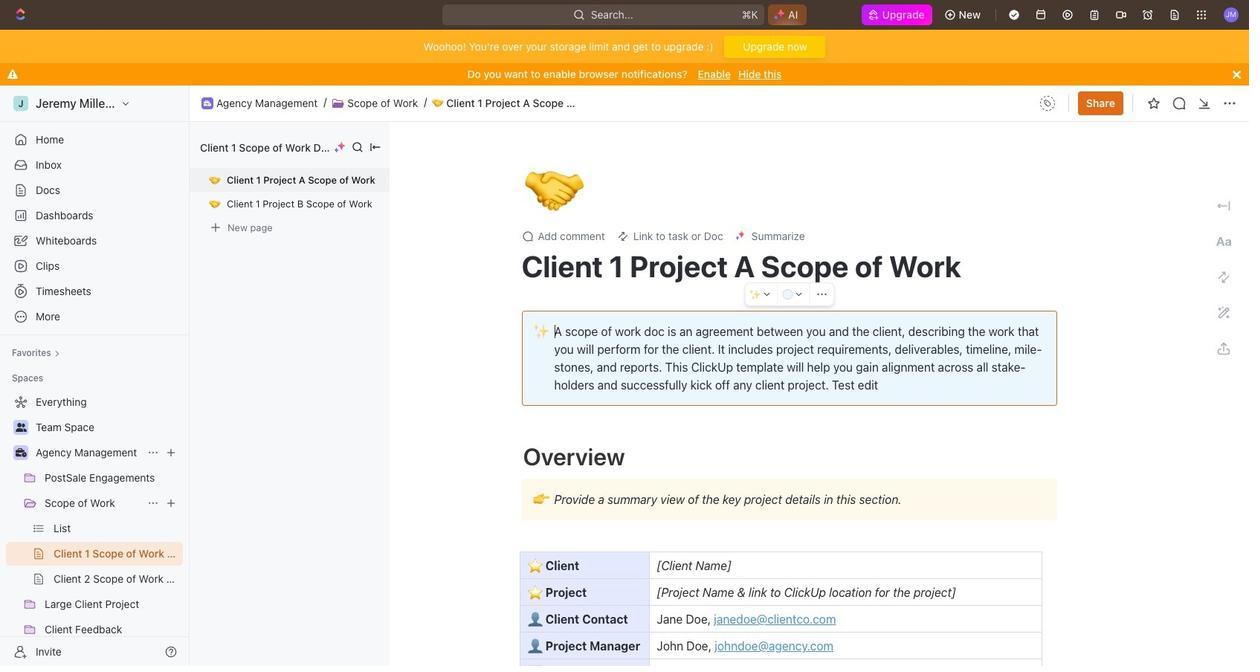 Task type: describe. For each thing, give the bounding box(es) containing it.
business time image inside tree
[[15, 448, 26, 457]]

sidebar navigation
[[0, 86, 193, 666]]

jeremy miller's workspace, , element
[[13, 96, 28, 111]]

user group image
[[15, 423, 26, 432]]

dropdown menu image
[[1036, 91, 1060, 115]]



Task type: vqa. For each thing, say whether or not it's contained in the screenshot.
the left new
no



Task type: locate. For each thing, give the bounding box(es) containing it.
1 vertical spatial business time image
[[15, 448, 26, 457]]

tree inside the sidebar "navigation"
[[6, 390, 183, 666]]

0 horizontal spatial business time image
[[15, 448, 26, 457]]

1 horizontal spatial business time image
[[204, 100, 211, 106]]

business time image
[[204, 100, 211, 106], [15, 448, 26, 457]]

tree
[[6, 390, 183, 666]]

0 vertical spatial business time image
[[204, 100, 211, 106]]

blue image
[[782, 289, 793, 300]]



